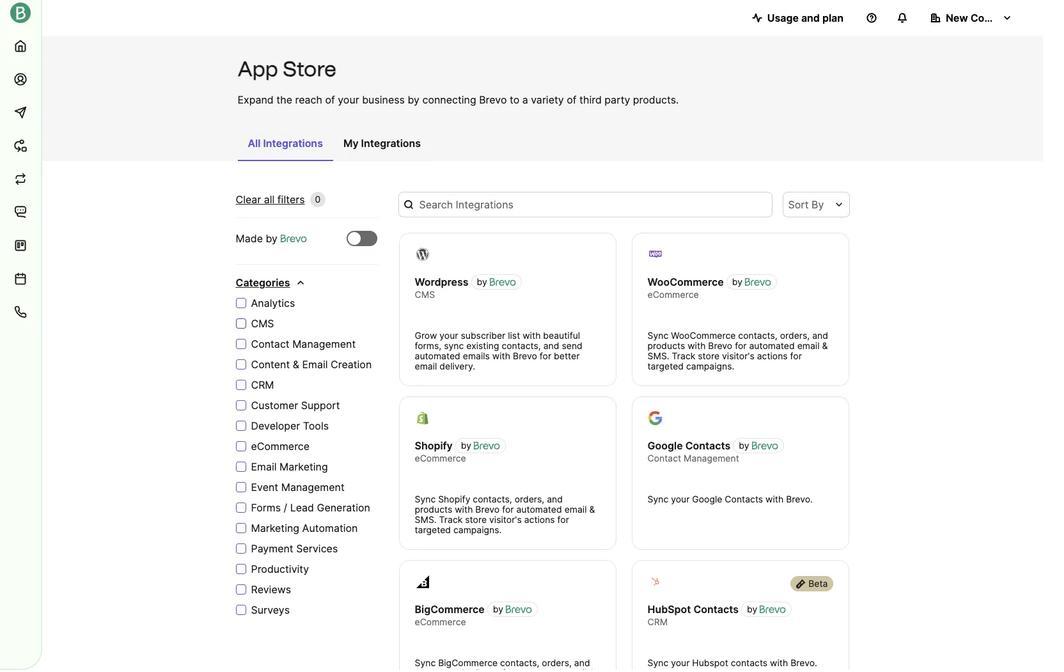 Task type: describe. For each thing, give the bounding box(es) containing it.
lead
[[290, 501, 314, 514]]

usage and plan
[[767, 12, 844, 24]]

visitor's for woocommerce
[[722, 351, 755, 361]]

generation
[[317, 501, 370, 514]]

payment
[[251, 542, 293, 555]]

automated for woocommerce
[[749, 340, 795, 351]]

sync for bigcommerce
[[415, 658, 436, 668]]

sort by button
[[783, 192, 850, 217]]

2 of from the left
[[567, 93, 577, 106]]

sync
[[444, 340, 464, 351]]

connecting
[[422, 93, 476, 106]]

hubspot contacts logo image
[[648, 575, 662, 589]]

sync your google contacts with brevo.
[[648, 494, 813, 505]]

orders, for woocommerce
[[780, 330, 810, 341]]

shopify logo image
[[415, 411, 429, 425]]

0 horizontal spatial cms
[[251, 317, 274, 330]]

hubspot
[[692, 658, 728, 668]]

party
[[605, 93, 630, 106]]

integrations for all integrations
[[263, 137, 323, 150]]

sync for hubspot contacts
[[648, 658, 669, 668]]

new
[[946, 12, 968, 24]]

event management
[[251, 481, 345, 494]]

1 vertical spatial contacts
[[725, 494, 763, 505]]

google contacts logo image
[[648, 411, 662, 425]]

content
[[251, 358, 290, 371]]

0 horizontal spatial contact
[[251, 338, 290, 351]]

automation
[[302, 522, 358, 535]]

email inside grow your subscriber list with beautiful forms, sync existing contacts, and send automated emails with brevo for better email delivery.
[[415, 361, 437, 372]]

forms
[[251, 501, 281, 514]]

clear all filters link
[[236, 192, 305, 207]]

all integrations link
[[238, 130, 333, 161]]

and for shopify
[[547, 494, 563, 505]]

categories link
[[236, 275, 305, 290]]

and inside button
[[801, 12, 820, 24]]

0 vertical spatial crm
[[251, 379, 274, 391]]

all
[[248, 137, 261, 150]]

brevo for woocommerce
[[708, 340, 732, 351]]

better
[[554, 351, 580, 361]]

woocommerce inside "sync woocommerce contacts, orders, and products with brevo for automated email & sms. track store visitor's actions for targeted campaigns."
[[671, 330, 736, 341]]

payment services
[[251, 542, 338, 555]]

orders, for shopify
[[515, 494, 544, 505]]

usage and plan button
[[742, 5, 854, 31]]

1 horizontal spatial contact management
[[648, 453, 739, 464]]

filters
[[277, 193, 305, 206]]

products.
[[633, 93, 679, 106]]

your for hubspot contacts
[[671, 658, 690, 668]]

products for bigcommerce
[[415, 668, 452, 670]]

support
[[301, 399, 340, 412]]

the
[[276, 93, 292, 106]]

marketing automation
[[251, 522, 358, 535]]

and for bigcommerce
[[574, 658, 590, 668]]

existing
[[466, 340, 499, 351]]

& for shopify
[[589, 504, 595, 515]]

your for google contacts
[[671, 494, 690, 505]]

content & email creation
[[251, 358, 372, 371]]

products for shopify
[[415, 504, 452, 515]]

event
[[251, 481, 278, 494]]

0
[[315, 194, 321, 205]]

brevo. for hubspot contacts
[[791, 658, 817, 668]]

sync shopify contacts, orders, and products with brevo for automated email & sms. track store visitor's actions for targeted campaigns.
[[415, 494, 595, 535]]

company
[[971, 12, 1018, 24]]

customer
[[251, 399, 298, 412]]

clear
[[236, 193, 261, 206]]

track for woocommerce
[[672, 351, 695, 361]]

a
[[522, 93, 528, 106]]

grow your subscriber list with beautiful forms, sync existing contacts, and send automated emails with brevo for better email delivery.
[[415, 330, 583, 372]]

with inside "sync woocommerce contacts, orders, and products with brevo for automated email & sms. track store visitor's actions for targeted campaigns."
[[688, 340, 706, 351]]

business
[[362, 93, 405, 106]]

delivery.
[[440, 361, 475, 372]]

sync woocommerce contacts, orders, and products with brevo for automated email & sms. track store visitor's actions for targeted campaigns.
[[648, 330, 828, 372]]

orders, for bigcommerce
[[542, 658, 572, 668]]

1 horizontal spatial email
[[302, 358, 328, 371]]

products for woocommerce
[[648, 340, 685, 351]]

bigcommerce inside sync bigcommerce contacts, orders, and products with brevo for automated email
[[438, 658, 498, 668]]

brevo for bigcommerce
[[475, 668, 500, 670]]

expand
[[238, 93, 274, 106]]

targeted for shopify
[[415, 524, 451, 535]]

automated for bigcommerce
[[516, 668, 562, 670]]

by
[[812, 198, 824, 211]]

my integrations
[[343, 137, 421, 150]]

by for wordpress
[[477, 276, 487, 287]]

0 vertical spatial bigcommerce
[[415, 603, 485, 616]]

with inside sync shopify contacts, orders, and products with brevo for automated email & sms. track store visitor's actions for targeted campaigns.
[[455, 504, 473, 515]]

by for shopify
[[461, 440, 471, 451]]

by for hubspot contacts
[[747, 604, 757, 615]]

made by
[[236, 232, 280, 245]]

reach
[[295, 93, 322, 106]]

tools
[[303, 420, 329, 432]]

1 horizontal spatial crm
[[648, 617, 668, 627]]

sort
[[788, 198, 809, 211]]

brevo for shopify
[[475, 504, 500, 515]]

email for shopify
[[565, 504, 587, 515]]

reviews
[[251, 583, 291, 596]]

third
[[579, 93, 602, 106]]

forms,
[[415, 340, 441, 351]]

/
[[284, 501, 287, 514]]

emails
[[463, 351, 490, 361]]

0 horizontal spatial google
[[648, 439, 683, 452]]

and inside grow your subscriber list with beautiful forms, sync existing contacts, and send automated emails with brevo for better email delivery.
[[543, 340, 559, 351]]

contacts for google contacts
[[685, 439, 731, 452]]

beautiful
[[543, 330, 580, 341]]

google contacts
[[648, 439, 731, 452]]

list
[[508, 330, 520, 341]]

creation
[[331, 358, 372, 371]]

for inside grow your subscriber list with beautiful forms, sync existing contacts, and send automated emails with brevo for better email delivery.
[[540, 351, 551, 361]]

store
[[283, 57, 336, 81]]

all integrations
[[248, 137, 323, 150]]

woocommerce logo image
[[648, 248, 662, 262]]

visitor's for shopify
[[489, 514, 522, 525]]



Task type: locate. For each thing, give the bounding box(es) containing it.
1 vertical spatial google
[[692, 494, 722, 505]]

made
[[236, 232, 263, 245]]

2 vertical spatial contacts
[[694, 603, 739, 616]]

grow
[[415, 330, 437, 341]]

and inside sync shopify contacts, orders, and products with brevo for automated email & sms. track store visitor's actions for targeted campaigns.
[[547, 494, 563, 505]]

management up content & email creation
[[292, 338, 356, 351]]

0 vertical spatial cms
[[415, 289, 435, 300]]

contact management down google contacts
[[648, 453, 739, 464]]

2 vertical spatial products
[[415, 668, 452, 670]]

contacts, inside sync shopify contacts, orders, and products with brevo for automated email & sms. track store visitor's actions for targeted campaigns.
[[473, 494, 512, 505]]

products inside sync shopify contacts, orders, and products with brevo for automated email & sms. track store visitor's actions for targeted campaigns.
[[415, 504, 452, 515]]

1 vertical spatial track
[[439, 514, 463, 525]]

2 vertical spatial management
[[281, 481, 345, 494]]

1 vertical spatial visitor's
[[489, 514, 522, 525]]

store
[[698, 351, 720, 361], [465, 514, 487, 525]]

1 vertical spatial bigcommerce
[[438, 658, 498, 668]]

brevo inside grow your subscriber list with beautiful forms, sync existing contacts, and send automated emails with brevo for better email delivery.
[[513, 351, 537, 361]]

1 horizontal spatial actions
[[757, 351, 788, 361]]

contacts
[[685, 439, 731, 452], [725, 494, 763, 505], [694, 603, 739, 616]]

for inside sync bigcommerce contacts, orders, and products with brevo for automated email
[[502, 668, 514, 670]]

integrations right my
[[361, 137, 421, 150]]

0 vertical spatial orders,
[[780, 330, 810, 341]]

crm
[[251, 379, 274, 391], [648, 617, 668, 627]]

1 horizontal spatial of
[[567, 93, 577, 106]]

0 vertical spatial sms.
[[648, 351, 669, 361]]

0 vertical spatial woocommerce
[[648, 276, 724, 288]]

integrations
[[263, 137, 323, 150], [361, 137, 421, 150]]

0 horizontal spatial sms.
[[415, 514, 437, 525]]

by for woocommerce
[[732, 276, 743, 287]]

2 vertical spatial &
[[589, 504, 595, 515]]

sync your hubspot contacts with brevo.
[[648, 658, 817, 668]]

2 horizontal spatial &
[[822, 340, 828, 351]]

plan
[[822, 12, 844, 24]]

automated for shopify
[[516, 504, 562, 515]]

contacts,
[[738, 330, 778, 341], [502, 340, 541, 351], [473, 494, 512, 505], [500, 658, 539, 668]]

0 horizontal spatial crm
[[251, 379, 274, 391]]

contact down google contacts
[[648, 453, 681, 464]]

& inside "sync woocommerce contacts, orders, and products with brevo for automated email & sms. track store visitor's actions for targeted campaigns."
[[822, 340, 828, 351]]

actions inside sync shopify contacts, orders, and products with brevo for automated email & sms. track store visitor's actions for targeted campaigns.
[[524, 514, 555, 525]]

my integrations link
[[333, 130, 431, 160]]

email
[[797, 340, 820, 351], [415, 361, 437, 372], [565, 504, 587, 515], [565, 668, 587, 670]]

email marketing
[[251, 461, 328, 473]]

campaigns. for shopify
[[453, 524, 502, 535]]

subscriber
[[461, 330, 505, 341]]

0 horizontal spatial campaigns.
[[453, 524, 502, 535]]

ecommerce down shopify logo
[[415, 453, 466, 464]]

campaigns. for woocommerce
[[686, 361, 735, 372]]

integrations for my integrations
[[361, 137, 421, 150]]

0 horizontal spatial targeted
[[415, 524, 451, 535]]

of right reach
[[325, 93, 335, 106]]

app
[[238, 57, 278, 81]]

products inside "sync woocommerce contacts, orders, and products with brevo for automated email & sms. track store visitor's actions for targeted campaigns."
[[648, 340, 685, 351]]

1 vertical spatial &
[[293, 358, 299, 371]]

customer support
[[251, 399, 340, 412]]

of
[[325, 93, 335, 106], [567, 93, 577, 106]]

1 vertical spatial orders,
[[515, 494, 544, 505]]

contacts, inside sync bigcommerce contacts, orders, and products with brevo for automated email
[[500, 658, 539, 668]]

by
[[408, 93, 420, 106], [266, 232, 278, 245], [477, 276, 487, 287], [732, 276, 743, 287], [461, 440, 471, 451], [739, 440, 749, 451], [493, 604, 503, 615], [747, 604, 757, 615]]

1 horizontal spatial targeted
[[648, 361, 684, 372]]

sms. up google contacts logo
[[648, 351, 669, 361]]

0 vertical spatial targeted
[[648, 361, 684, 372]]

services
[[296, 542, 338, 555]]

contacts, inside grow your subscriber list with beautiful forms, sync existing contacts, and send automated emails with brevo for better email delivery.
[[502, 340, 541, 351]]

sync inside sync shopify contacts, orders, and products with brevo for automated email & sms. track store visitor's actions for targeted campaigns.
[[415, 494, 436, 505]]

track for shopify
[[439, 514, 463, 525]]

contacts, for woocommerce
[[738, 330, 778, 341]]

actions inside "sync woocommerce contacts, orders, and products with brevo for automated email & sms. track store visitor's actions for targeted campaigns."
[[757, 351, 788, 361]]

forms / lead generation
[[251, 501, 370, 514]]

store inside sync shopify contacts, orders, and products with brevo for automated email & sms. track store visitor's actions for targeted campaigns.
[[465, 514, 487, 525]]

contact management up content & email creation
[[251, 338, 356, 351]]

sms.
[[648, 351, 669, 361], [415, 514, 437, 525]]

productivity
[[251, 563, 309, 576]]

and inside "sync woocommerce contacts, orders, and products with brevo for automated email & sms. track store visitor's actions for targeted campaigns."
[[812, 330, 828, 341]]

1 vertical spatial shopify
[[438, 494, 470, 505]]

with
[[523, 330, 541, 341], [688, 340, 706, 351], [492, 351, 510, 361], [766, 494, 784, 505], [455, 504, 473, 515], [770, 658, 788, 668], [455, 668, 473, 670]]

left c25ys image
[[796, 579, 806, 589]]

your down google contacts
[[671, 494, 690, 505]]

0 horizontal spatial email
[[251, 461, 277, 473]]

hubspot contacts
[[648, 603, 739, 616]]

& for woocommerce
[[822, 340, 828, 351]]

management down google contacts
[[684, 453, 739, 464]]

email inside sync shopify contacts, orders, and products with brevo for automated email & sms. track store visitor's actions for targeted campaigns.
[[565, 504, 587, 515]]

ecommerce down developer
[[251, 440, 310, 453]]

automated
[[749, 340, 795, 351], [415, 351, 460, 361], [516, 504, 562, 515], [516, 668, 562, 670]]

0 vertical spatial products
[[648, 340, 685, 351]]

store for woocommerce
[[698, 351, 720, 361]]

email for bigcommerce
[[565, 668, 587, 670]]

sms. for shopify
[[415, 514, 437, 525]]

0 horizontal spatial visitor's
[[489, 514, 522, 525]]

brevo inside sync bigcommerce contacts, orders, and products with brevo for automated email
[[475, 668, 500, 670]]

0 vertical spatial contacts
[[685, 439, 731, 452]]

1 horizontal spatial track
[[672, 351, 695, 361]]

your left business
[[338, 93, 359, 106]]

targeted
[[648, 361, 684, 372], [415, 524, 451, 535]]

sync
[[648, 330, 669, 341], [415, 494, 436, 505], [648, 494, 669, 505], [415, 658, 436, 668], [648, 658, 669, 668]]

1 vertical spatial brevo.
[[791, 658, 817, 668]]

integrations inside the all integrations link
[[263, 137, 323, 150]]

sync bigcommerce contacts, orders, and products with brevo for automated email 
[[415, 658, 595, 670]]

management up forms / lead generation
[[281, 481, 345, 494]]

automated inside sync shopify contacts, orders, and products with brevo for automated email & sms. track store visitor's actions for targeted campaigns.
[[516, 504, 562, 515]]

campaigns. inside "sync woocommerce contacts, orders, and products with brevo for automated email & sms. track store visitor's actions for targeted campaigns."
[[686, 361, 735, 372]]

sort by
[[788, 198, 824, 211]]

sync inside "sync woocommerce contacts, orders, and products with brevo for automated email & sms. track store visitor's actions for targeted campaigns."
[[648, 330, 669, 341]]

0 vertical spatial visitor's
[[722, 351, 755, 361]]

developer
[[251, 420, 300, 432]]

& inside sync shopify contacts, orders, and products with brevo for automated email & sms. track store visitor's actions for targeted campaigns.
[[589, 504, 595, 515]]

app store
[[238, 57, 336, 81]]

actions for woocommerce
[[757, 351, 788, 361]]

usage
[[767, 12, 799, 24]]

contact management
[[251, 338, 356, 351], [648, 453, 739, 464]]

contacts for hubspot contacts
[[694, 603, 739, 616]]

sms. for woocommerce
[[648, 351, 669, 361]]

shopify
[[415, 439, 453, 452], [438, 494, 470, 505]]

integrations inside the my integrations link
[[361, 137, 421, 150]]

marketing up payment
[[251, 522, 299, 535]]

orders, inside "sync woocommerce contacts, orders, and products with brevo for automated email & sms. track store visitor's actions for targeted campaigns."
[[780, 330, 810, 341]]

ecommerce down woocommerce logo
[[648, 289, 699, 300]]

sync inside sync bigcommerce contacts, orders, and products with brevo for automated email
[[415, 658, 436, 668]]

0 vertical spatial marketing
[[280, 461, 328, 473]]

products inside sync bigcommerce contacts, orders, and products with brevo for automated email
[[415, 668, 452, 670]]

1 horizontal spatial cms
[[415, 289, 435, 300]]

cms down analytics
[[251, 317, 274, 330]]

developer tools
[[251, 420, 329, 432]]

1 vertical spatial contact management
[[648, 453, 739, 464]]

0 vertical spatial shopify
[[415, 439, 453, 452]]

for
[[735, 340, 747, 351], [540, 351, 551, 361], [790, 351, 802, 361], [502, 504, 514, 515], [557, 514, 569, 525], [502, 668, 514, 670]]

0 horizontal spatial contact management
[[251, 338, 356, 351]]

email left creation
[[302, 358, 328, 371]]

contacts
[[731, 658, 768, 668]]

crm down content
[[251, 379, 274, 391]]

variety
[[531, 93, 564, 106]]

email up event
[[251, 461, 277, 473]]

targeted inside "sync woocommerce contacts, orders, and products with brevo for automated email & sms. track store visitor's actions for targeted campaigns."
[[648, 361, 684, 372]]

sync for woocommerce
[[648, 330, 669, 341]]

and inside sync bigcommerce contacts, orders, and products with brevo for automated email
[[574, 658, 590, 668]]

your for wordpress
[[440, 330, 458, 341]]

woocommerce
[[648, 276, 724, 288], [671, 330, 736, 341]]

contacts, inside "sync woocommerce contacts, orders, and products with brevo for automated email & sms. track store visitor's actions for targeted campaigns."
[[738, 330, 778, 341]]

visitor's inside sync shopify contacts, orders, and products with brevo for automated email & sms. track store visitor's actions for targeted campaigns.
[[489, 514, 522, 525]]

0 horizontal spatial integrations
[[263, 137, 323, 150]]

contact up content
[[251, 338, 290, 351]]

0 horizontal spatial track
[[439, 514, 463, 525]]

to
[[510, 93, 519, 106]]

and
[[801, 12, 820, 24], [812, 330, 828, 341], [543, 340, 559, 351], [547, 494, 563, 505], [574, 658, 590, 668]]

your left hubspot
[[671, 658, 690, 668]]

contacts, for shopify
[[473, 494, 512, 505]]

categories
[[236, 276, 290, 289]]

google
[[648, 439, 683, 452], [692, 494, 722, 505]]

and for woocommerce
[[812, 330, 828, 341]]

0 horizontal spatial store
[[465, 514, 487, 525]]

0 horizontal spatial &
[[293, 358, 299, 371]]

all
[[264, 193, 275, 206]]

ecommerce for shopify
[[415, 453, 466, 464]]

cms
[[415, 289, 435, 300], [251, 317, 274, 330]]

products
[[648, 340, 685, 351], [415, 504, 452, 515], [415, 668, 452, 670]]

my
[[343, 137, 359, 150]]

&
[[822, 340, 828, 351], [293, 358, 299, 371], [589, 504, 595, 515]]

0 vertical spatial track
[[672, 351, 695, 361]]

0 vertical spatial contact management
[[251, 338, 356, 351]]

analytics
[[251, 297, 295, 310]]

targeted for woocommerce
[[648, 361, 684, 372]]

your right grow
[[440, 330, 458, 341]]

0 vertical spatial google
[[648, 439, 683, 452]]

marketing
[[280, 461, 328, 473], [251, 522, 299, 535]]

cms down "wordpress" at left top
[[415, 289, 435, 300]]

0 vertical spatial store
[[698, 351, 720, 361]]

1 vertical spatial email
[[251, 461, 277, 473]]

sync for shopify
[[415, 494, 436, 505]]

email
[[302, 358, 328, 371], [251, 461, 277, 473]]

send
[[562, 340, 583, 351]]

campaigns. inside sync shopify contacts, orders, and products with brevo for automated email & sms. track store visitor's actions for targeted campaigns.
[[453, 524, 502, 535]]

0 vertical spatial actions
[[757, 351, 788, 361]]

sms. inside sync shopify contacts, orders, and products with brevo for automated email & sms. track store visitor's actions for targeted campaigns.
[[415, 514, 437, 525]]

automated inside sync bigcommerce contacts, orders, and products with brevo for automated email
[[516, 668, 562, 670]]

actions for shopify
[[524, 514, 555, 525]]

1 vertical spatial crm
[[648, 617, 668, 627]]

store inside "sync woocommerce contacts, orders, and products with brevo for automated email & sms. track store visitor's actions for targeted campaigns."
[[698, 351, 720, 361]]

tab list containing all integrations
[[238, 130, 431, 161]]

sms. up bigcommerce logo
[[415, 514, 437, 525]]

of left third
[[567, 93, 577, 106]]

1 horizontal spatial &
[[589, 504, 595, 515]]

0 vertical spatial brevo.
[[786, 494, 813, 505]]

bigcommerce logo image
[[415, 575, 429, 589]]

1 vertical spatial cms
[[251, 317, 274, 330]]

crm down hubspot
[[648, 617, 668, 627]]

1 vertical spatial products
[[415, 504, 452, 515]]

wordpress
[[415, 276, 469, 288]]

automated inside "sync woocommerce contacts, orders, and products with brevo for automated email & sms. track store visitor's actions for targeted campaigns."
[[749, 340, 795, 351]]

1 vertical spatial contact
[[648, 453, 681, 464]]

shopify inside sync shopify contacts, orders, and products with brevo for automated email & sms. track store visitor's actions for targeted campaigns.
[[438, 494, 470, 505]]

contacts, for bigcommerce
[[500, 658, 539, 668]]

store for shopify
[[465, 514, 487, 525]]

ecommerce down bigcommerce logo
[[415, 617, 466, 627]]

0 vertical spatial contact
[[251, 338, 290, 351]]

0 vertical spatial campaigns.
[[686, 361, 735, 372]]

1 horizontal spatial visitor's
[[722, 351, 755, 361]]

sms. inside "sync woocommerce contacts, orders, and products with brevo for automated email & sms. track store visitor's actions for targeted campaigns."
[[648, 351, 669, 361]]

management
[[292, 338, 356, 351], [684, 453, 739, 464], [281, 481, 345, 494]]

ecommerce for bigcommerce
[[415, 617, 466, 627]]

integrations right the all in the left top of the page
[[263, 137, 323, 150]]

orders, inside sync bigcommerce contacts, orders, and products with brevo for automated email
[[542, 658, 572, 668]]

email inside "sync woocommerce contacts, orders, and products with brevo for automated email & sms. track store visitor's actions for targeted campaigns."
[[797, 340, 820, 351]]

brevo inside "sync woocommerce contacts, orders, and products with brevo for automated email & sms. track store visitor's actions for targeted campaigns."
[[708, 340, 732, 351]]

1 of from the left
[[325, 93, 335, 106]]

new company button
[[920, 5, 1023, 31]]

track inside sync shopify contacts, orders, and products with brevo for automated email & sms. track store visitor's actions for targeted campaigns.
[[439, 514, 463, 525]]

1 horizontal spatial google
[[692, 494, 722, 505]]

1 integrations from the left
[[263, 137, 323, 150]]

0 vertical spatial &
[[822, 340, 828, 351]]

1 vertical spatial campaigns.
[[453, 524, 502, 535]]

track inside "sync woocommerce contacts, orders, and products with brevo for automated email & sms. track store visitor's actions for targeted campaigns."
[[672, 351, 695, 361]]

email for woocommerce
[[797, 340, 820, 351]]

None checkbox
[[346, 231, 377, 246]]

0 vertical spatial email
[[302, 358, 328, 371]]

0 horizontal spatial actions
[[524, 514, 555, 525]]

1 horizontal spatial integrations
[[361, 137, 421, 150]]

marketing up the event management
[[280, 461, 328, 473]]

targeted inside sync shopify contacts, orders, and products with brevo for automated email & sms. track store visitor's actions for targeted campaigns.
[[415, 524, 451, 535]]

surveys
[[251, 604, 290, 617]]

2 integrations from the left
[[361, 137, 421, 150]]

orders, inside sync shopify contacts, orders, and products with brevo for automated email & sms. track store visitor's actions for targeted campaigns.
[[515, 494, 544, 505]]

actions
[[757, 351, 788, 361], [524, 514, 555, 525]]

brevo. for google contacts
[[786, 494, 813, 505]]

brevo
[[479, 93, 507, 106], [708, 340, 732, 351], [513, 351, 537, 361], [475, 504, 500, 515], [475, 668, 500, 670]]

google down google contacts
[[692, 494, 722, 505]]

1 vertical spatial woocommerce
[[671, 330, 736, 341]]

0 vertical spatial management
[[292, 338, 356, 351]]

1 vertical spatial marketing
[[251, 522, 299, 535]]

sync for google contacts
[[648, 494, 669, 505]]

your inside grow your subscriber list with beautiful forms, sync existing contacts, and send automated emails with brevo for better email delivery.
[[440, 330, 458, 341]]

ecommerce
[[648, 289, 699, 300], [251, 440, 310, 453], [415, 453, 466, 464], [415, 617, 466, 627]]

automated inside grow your subscriber list with beautiful forms, sync existing contacts, and send automated emails with brevo for better email delivery.
[[415, 351, 460, 361]]

0 horizontal spatial of
[[325, 93, 335, 106]]

2 vertical spatial orders,
[[542, 658, 572, 668]]

with inside sync bigcommerce contacts, orders, and products with brevo for automated email
[[455, 668, 473, 670]]

targeted up bigcommerce logo
[[415, 524, 451, 535]]

expand the reach of your business by connecting brevo to a variety of third party products.
[[238, 93, 679, 106]]

1 vertical spatial store
[[465, 514, 487, 525]]

Search Integrations search field
[[398, 192, 773, 217]]

1 vertical spatial sms.
[[415, 514, 437, 525]]

tab list
[[238, 130, 431, 161]]

targeted up google contacts logo
[[648, 361, 684, 372]]

visitor's inside "sync woocommerce contacts, orders, and products with brevo for automated email & sms. track store visitor's actions for targeted campaigns."
[[722, 351, 755, 361]]

email inside sync bigcommerce contacts, orders, and products with brevo for automated email
[[565, 668, 587, 670]]

bigcommerce
[[415, 603, 485, 616], [438, 658, 498, 668]]

new company
[[946, 12, 1018, 24]]

1 vertical spatial management
[[684, 453, 739, 464]]

your
[[338, 93, 359, 106], [440, 330, 458, 341], [671, 494, 690, 505], [671, 658, 690, 668]]

clear all filters
[[236, 193, 305, 206]]

by for bigcommerce
[[493, 604, 503, 615]]

ecommerce for woocommerce
[[648, 289, 699, 300]]

1 vertical spatial targeted
[[415, 524, 451, 535]]

1 horizontal spatial store
[[698, 351, 720, 361]]

1 vertical spatial actions
[[524, 514, 555, 525]]

by for google contacts
[[739, 440, 749, 451]]

1 horizontal spatial contact
[[648, 453, 681, 464]]

1 horizontal spatial sms.
[[648, 351, 669, 361]]

google down google contacts logo
[[648, 439, 683, 452]]

wordpress logo image
[[415, 248, 429, 262]]

beta
[[809, 578, 828, 589]]

brevo inside sync shopify contacts, orders, and products with brevo for automated email & sms. track store visitor's actions for targeted campaigns.
[[475, 504, 500, 515]]

hubspot
[[648, 603, 691, 616]]

1 horizontal spatial campaigns.
[[686, 361, 735, 372]]



Task type: vqa. For each thing, say whether or not it's contained in the screenshot.
Greg corresponding to Greg Robinson
no



